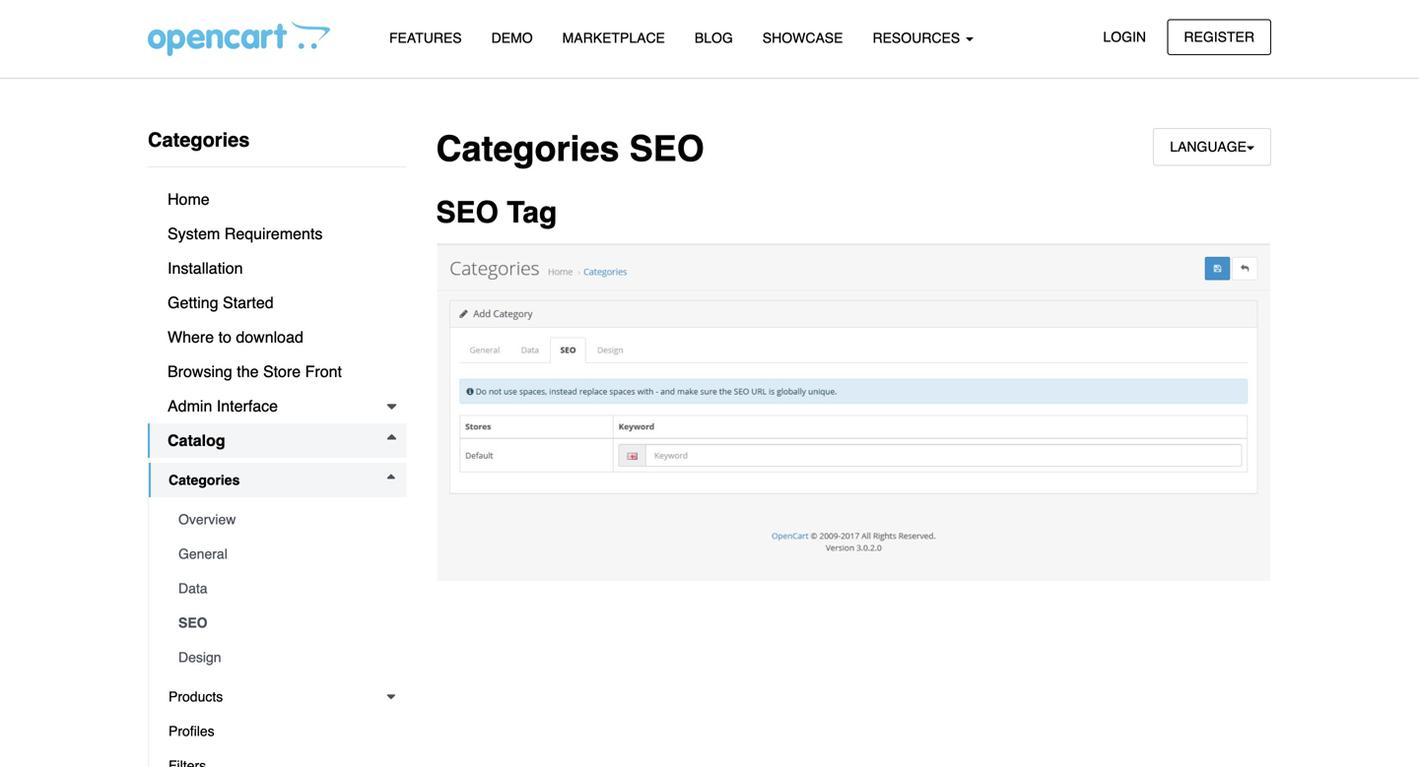 Task type: vqa. For each thing, say whether or not it's contained in the screenshot.
SEO Tag's Seo
yes



Task type: describe. For each thing, give the bounding box(es) containing it.
blog
[[695, 30, 733, 46]]

seo for seo link
[[178, 616, 208, 631]]

admin
[[168, 397, 212, 415]]

showcase
[[763, 30, 843, 46]]

login
[[1103, 29, 1146, 45]]

language
[[1170, 139, 1247, 155]]

features link
[[375, 21, 477, 55]]

language button
[[1153, 128, 1272, 166]]

interface
[[217, 397, 278, 415]]

requirements
[[225, 225, 323, 243]]

browsing the store front
[[168, 363, 342, 381]]

profiles
[[169, 724, 215, 740]]

categories up home
[[148, 129, 250, 151]]

categories seo
[[436, 129, 704, 170]]

system requirements link
[[148, 217, 407, 251]]

resources link
[[858, 21, 989, 55]]

catalog
[[168, 432, 225, 450]]

data link
[[159, 572, 407, 606]]

register link
[[1167, 19, 1272, 55]]

resources
[[873, 30, 964, 46]]

browsing
[[168, 363, 232, 381]]

seo link
[[159, 606, 407, 641]]

category - seo tag image
[[436, 243, 1272, 582]]

blog link
[[680, 21, 748, 55]]

products link
[[149, 680, 407, 715]]

design link
[[159, 641, 407, 675]]

seo tag
[[436, 196, 557, 230]]

login link
[[1087, 19, 1163, 55]]

products
[[169, 689, 223, 705]]

seo for seo tag
[[436, 196, 499, 230]]

profiles link
[[149, 715, 407, 749]]

system requirements
[[168, 225, 323, 243]]

categories for categories seo
[[436, 129, 620, 170]]

installation link
[[148, 251, 407, 286]]

categories for categories link
[[169, 473, 240, 488]]

admin interface
[[168, 397, 278, 415]]

to
[[218, 328, 232, 346]]



Task type: locate. For each thing, give the bounding box(es) containing it.
features
[[389, 30, 462, 46]]

demo link
[[477, 21, 548, 55]]

getting started
[[168, 294, 274, 312]]

seo
[[629, 129, 704, 170], [436, 196, 499, 230], [178, 616, 208, 631]]

home
[[168, 190, 210, 208]]

getting
[[168, 294, 218, 312]]

the
[[237, 363, 259, 381]]

where to download
[[168, 328, 303, 346]]

showcase link
[[748, 21, 858, 55]]

where
[[168, 328, 214, 346]]

0 vertical spatial seo
[[629, 129, 704, 170]]

getting started link
[[148, 286, 407, 320]]

categories up overview
[[169, 473, 240, 488]]

general link
[[159, 537, 407, 572]]

started
[[223, 294, 274, 312]]

2 vertical spatial seo
[[178, 616, 208, 631]]

download
[[236, 328, 303, 346]]

front
[[305, 363, 342, 381]]

1 vertical spatial seo
[[436, 196, 499, 230]]

store
[[263, 363, 301, 381]]

system
[[168, 225, 220, 243]]

where to download link
[[148, 320, 407, 355]]

data
[[178, 581, 208, 597]]

overview link
[[159, 503, 407, 537]]

marketplace
[[562, 30, 665, 46]]

installation
[[168, 259, 243, 277]]

2 horizontal spatial seo
[[629, 129, 704, 170]]

general
[[178, 547, 228, 562]]

opencart - open source shopping cart solution image
[[148, 21, 330, 56]]

design
[[178, 650, 221, 666]]

tag
[[507, 196, 557, 230]]

marketplace link
[[548, 21, 680, 55]]

home link
[[148, 182, 407, 217]]

categories link
[[149, 463, 407, 498]]

catalog link
[[148, 424, 407, 458]]

categories up the tag
[[436, 129, 620, 170]]

overview
[[178, 512, 236, 528]]

demo
[[492, 30, 533, 46]]

admin interface link
[[148, 389, 407, 424]]

1 horizontal spatial seo
[[436, 196, 499, 230]]

0 horizontal spatial seo
[[178, 616, 208, 631]]

categories
[[148, 129, 250, 151], [436, 129, 620, 170], [169, 473, 240, 488]]

browsing the store front link
[[148, 355, 407, 389]]

register
[[1184, 29, 1255, 45]]



